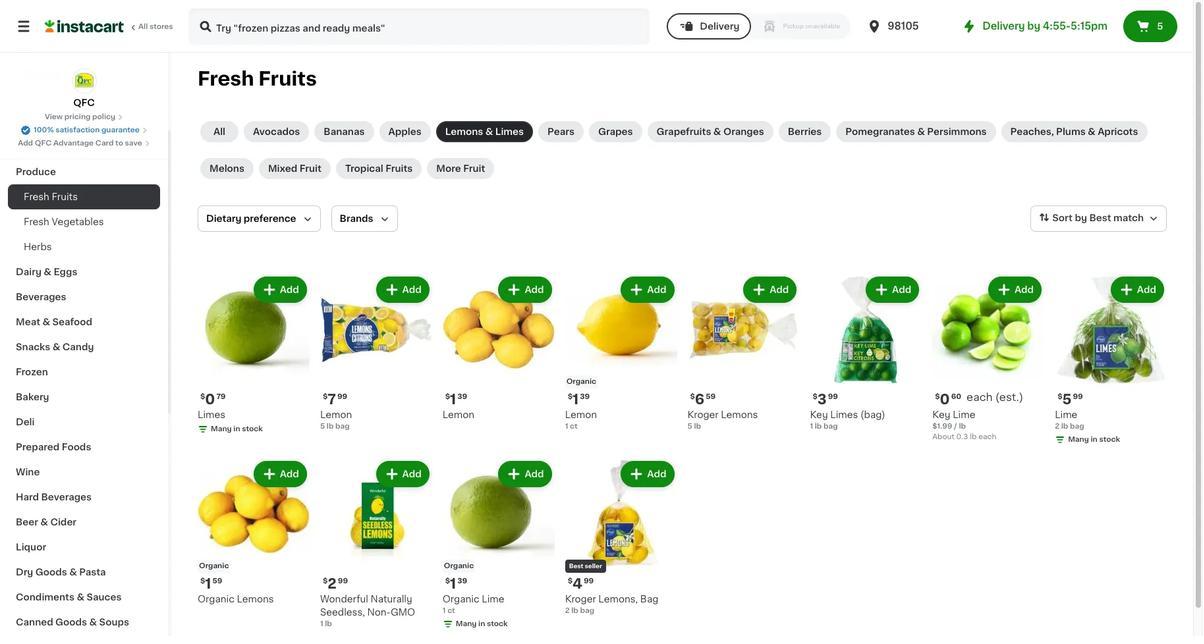 Task type: locate. For each thing, give the bounding box(es) containing it.
0 vertical spatial 59
[[706, 394, 716, 401]]

(est.)
[[996, 392, 1024, 403]]

ct inside lemon 1 ct
[[570, 423, 578, 430]]

each right 60
[[967, 392, 993, 403]]

0 vertical spatial best
[[1090, 214, 1112, 223]]

many down the lime 2 lb bag
[[1069, 436, 1090, 444]]

delivery inside button
[[700, 22, 740, 31]]

more
[[437, 164, 461, 173]]

& for oranges
[[714, 127, 722, 136]]

2 key from the left
[[933, 411, 951, 420]]

wonderful naturally seedless, non-gmo 1 lb
[[320, 595, 415, 628]]

fresh for fresh vegetables link
[[24, 218, 49, 227]]

0 horizontal spatial 2
[[328, 577, 337, 591]]

0 vertical spatial beverages
[[16, 293, 66, 302]]

lb right 0.3
[[971, 434, 977, 441]]

2 horizontal spatial lime
[[1056, 411, 1078, 420]]

1 horizontal spatial fruit
[[464, 164, 485, 173]]

None search field
[[189, 8, 650, 45]]

by inside field
[[1076, 214, 1088, 223]]

key for limes
[[810, 411, 829, 420]]

bag down $ 4 99
[[580, 608, 595, 615]]

2 vertical spatial lemons
[[237, 595, 274, 604]]

$ inside the $ 2 99
[[323, 578, 328, 585]]

ct inside organic lime 1 ct
[[448, 608, 455, 615]]

lb inside lemon 5 lb bag
[[327, 423, 334, 430]]

1 horizontal spatial many in stock
[[456, 621, 508, 628]]

1 horizontal spatial lemon
[[443, 411, 475, 420]]

delivery button
[[667, 13, 752, 40]]

$
[[200, 394, 205, 401], [323, 394, 328, 401], [446, 394, 450, 401], [568, 394, 573, 401], [691, 394, 695, 401], [813, 394, 818, 401], [936, 394, 941, 401], [1058, 394, 1063, 401], [200, 578, 205, 585], [323, 578, 328, 585], [446, 578, 450, 585], [568, 578, 573, 585]]

melons link
[[200, 158, 254, 179]]

goods down condiments & sauces
[[55, 618, 87, 628]]

fresh inside fresh fruits 'link'
[[24, 193, 49, 202]]

2 horizontal spatial fruits
[[386, 164, 413, 173]]

many in stock down the lime 2 lb bag
[[1069, 436, 1121, 444]]

by inside 'link'
[[1028, 21, 1041, 31]]

thanksgiving link
[[8, 134, 160, 160]]

bananas link
[[315, 121, 374, 142]]

1 vertical spatial 59
[[213, 578, 222, 585]]

0 horizontal spatial all
[[138, 23, 148, 30]]

& left oranges
[[714, 127, 722, 136]]

gmo
[[391, 608, 415, 618]]

& left persimmons
[[918, 127, 926, 136]]

1 inside wonderful naturally seedless, non-gmo 1 lb
[[320, 621, 323, 628]]

many down organic lime 1 ct
[[456, 621, 477, 628]]

fruits right tropical
[[386, 164, 413, 173]]

99 inside $ 3 99
[[828, 394, 839, 401]]

0 horizontal spatial qfc
[[35, 140, 52, 147]]

1 inside organic lime 1 ct
[[443, 608, 446, 615]]

buy it again
[[37, 44, 93, 53]]

limes down $ 0 79
[[198, 411, 226, 420]]

satisfaction
[[55, 127, 100, 134]]

all up melons link
[[214, 127, 226, 136]]

save
[[125, 140, 142, 147]]

& right the meat
[[42, 318, 50, 327]]

kroger for 4
[[565, 595, 596, 604]]

recipes
[[16, 117, 55, 127]]

5 inside 5 button
[[1158, 22, 1164, 31]]

0 for $ 0 60
[[941, 393, 950, 407]]

0 horizontal spatial ct
[[448, 608, 455, 615]]

0 horizontal spatial by
[[1028, 21, 1041, 31]]

lb down 6
[[695, 423, 701, 430]]

grapefruits
[[657, 127, 712, 136]]

bag down $ 7 99
[[336, 423, 350, 430]]

1 key from the left
[[810, 411, 829, 420]]

goods
[[35, 568, 67, 578], [55, 618, 87, 628]]

fresh inside fresh vegetables link
[[24, 218, 49, 227]]

99 right 7
[[337, 394, 348, 401]]

2 down $ 4 99
[[565, 608, 570, 615]]

2 for lime
[[1056, 423, 1060, 430]]

key lime $1.99 / lb about 0.3 lb each
[[933, 411, 997, 441]]

prepared foods
[[16, 443, 91, 452]]

4:55-
[[1043, 21, 1071, 31]]

lime
[[953, 411, 976, 420], [1056, 411, 1078, 420], [482, 595, 505, 604]]

0 left 60
[[941, 393, 950, 407]]

meat
[[16, 318, 40, 327]]

snacks & candy link
[[8, 335, 160, 360]]

2 fruit from the left
[[464, 164, 485, 173]]

best
[[1090, 214, 1112, 223], [569, 564, 584, 569]]

1 vertical spatial by
[[1076, 214, 1088, 223]]

1 vertical spatial many
[[1069, 436, 1090, 444]]

& left candy
[[53, 343, 60, 352]]

many in stock for 5
[[1069, 436, 1121, 444]]

each inside the key lime $1.99 / lb about 0.3 lb each
[[979, 434, 997, 441]]

stock
[[242, 426, 263, 433], [1100, 436, 1121, 444], [487, 621, 508, 628]]

79
[[217, 394, 226, 401]]

1 horizontal spatial fresh fruits
[[198, 69, 317, 88]]

1 fruit from the left
[[300, 164, 322, 173]]

key inside key limes (bag) 1 lb bag
[[810, 411, 829, 420]]

brands
[[340, 214, 374, 223]]

fresh fruits
[[198, 69, 317, 88], [24, 193, 78, 202]]

1 0 from the left
[[205, 393, 215, 407]]

99 right 4
[[584, 578, 594, 585]]

0 vertical spatial by
[[1028, 21, 1041, 31]]

2 horizontal spatial 2
[[1056, 423, 1060, 430]]

prepared foods link
[[8, 435, 160, 460]]

2 0 from the left
[[941, 393, 950, 407]]

1 lemon from the left
[[320, 411, 352, 420]]

stores
[[150, 23, 173, 30]]

all
[[138, 23, 148, 30], [214, 127, 226, 136]]

all left stores
[[138, 23, 148, 30]]

1 horizontal spatial by
[[1076, 214, 1088, 223]]

kroger down $ 4 99
[[565, 595, 596, 604]]

2 up wonderful in the left of the page
[[328, 577, 337, 591]]

$ inside $ 1 59
[[200, 578, 205, 585]]

2 vertical spatial fresh
[[24, 218, 49, 227]]

1 vertical spatial goods
[[55, 618, 87, 628]]

1 horizontal spatial 59
[[706, 394, 716, 401]]

0 left 79
[[205, 393, 215, 407]]

2 vertical spatial fruits
[[52, 193, 78, 202]]

1 vertical spatial lemons
[[721, 411, 758, 420]]

lime 2 lb bag
[[1056, 411, 1085, 430]]

organic for organic lemons
[[199, 563, 229, 570]]

bag down $ 3 99
[[824, 423, 838, 430]]

grapes
[[599, 127, 633, 136]]

2 vertical spatial stock
[[487, 621, 508, 628]]

key down 3
[[810, 411, 829, 420]]

all link
[[200, 121, 239, 142]]

lime inside organic lime 1 ct
[[482, 595, 505, 604]]

pasta
[[79, 568, 106, 578]]

condiments & sauces
[[16, 593, 122, 603]]

kroger inside kroger lemons 5 lb
[[688, 411, 719, 420]]

1 horizontal spatial 2
[[565, 608, 570, 615]]

1 vertical spatial fresh fruits
[[24, 193, 78, 202]]

0 horizontal spatial key
[[810, 411, 829, 420]]

99 up the lime 2 lb bag
[[1074, 394, 1084, 401]]

seller
[[585, 564, 602, 569]]

2 horizontal spatial many in stock
[[1069, 436, 1121, 444]]

more fruit link
[[427, 158, 495, 179]]

1 horizontal spatial all
[[214, 127, 226, 136]]

$1.99
[[933, 423, 953, 430]]

hard beverages
[[16, 493, 92, 502]]

& left eggs
[[44, 268, 51, 277]]

produce link
[[8, 160, 160, 185]]

0 vertical spatial all
[[138, 23, 148, 30]]

2
[[1056, 423, 1060, 430], [328, 577, 337, 591], [565, 608, 570, 615]]

kroger down $ 6 59 at the bottom
[[688, 411, 719, 420]]

1 vertical spatial each
[[979, 434, 997, 441]]

lb down 7
[[327, 423, 334, 430]]

in for 1
[[479, 621, 485, 628]]

kroger lemons, bag 2 lb bag
[[565, 595, 659, 615]]

each right 0.3
[[979, 434, 997, 441]]

0 vertical spatial many in stock
[[211, 426, 263, 433]]

0 for $ 0 79
[[205, 393, 215, 407]]

1 vertical spatial kroger
[[565, 595, 596, 604]]

in for 5
[[1091, 436, 1098, 444]]

kroger
[[688, 411, 719, 420], [565, 595, 596, 604]]

59 for 1
[[213, 578, 222, 585]]

sort by
[[1053, 214, 1088, 223]]

dairy & eggs
[[16, 268, 77, 277]]

& left sauces
[[77, 593, 84, 603]]

more fruit
[[437, 164, 485, 173]]

0 vertical spatial kroger
[[688, 411, 719, 420]]

& left pasta
[[69, 568, 77, 578]]

0 horizontal spatial 59
[[213, 578, 222, 585]]

1 vertical spatial qfc
[[35, 140, 52, 147]]

1 horizontal spatial stock
[[487, 621, 508, 628]]

& inside "link"
[[44, 268, 51, 277]]

beverages
[[16, 293, 66, 302], [41, 493, 92, 502]]

recipes link
[[8, 109, 160, 134]]

best for best seller
[[569, 564, 584, 569]]

$ 5 99
[[1058, 393, 1084, 407]]

0 horizontal spatial 0
[[205, 393, 215, 407]]

fruits inside 'link'
[[52, 193, 78, 202]]

meat & seafood
[[16, 318, 92, 327]]

goods up condiments
[[35, 568, 67, 578]]

many in stock
[[211, 426, 263, 433], [1069, 436, 1121, 444], [456, 621, 508, 628]]

best left seller
[[569, 564, 584, 569]]

4
[[573, 577, 583, 591]]

key inside the key lime $1.99 / lb about 0.3 lb each
[[933, 411, 951, 420]]

99 right 3
[[828, 394, 839, 401]]

peaches, plums & apricots
[[1011, 127, 1139, 136]]

$ 1 59
[[200, 577, 222, 591]]

0 vertical spatial qfc
[[73, 98, 95, 107]]

$0.60 each (estimated) element
[[933, 392, 1045, 409]]

0 horizontal spatial lemons
[[237, 595, 274, 604]]

2 horizontal spatial in
[[1091, 436, 1098, 444]]

$ inside $ 5 99
[[1058, 394, 1063, 401]]

many in stock down organic lime 1 ct
[[456, 621, 508, 628]]

$ inside $ 6 59
[[691, 394, 695, 401]]

2 horizontal spatial lemon
[[565, 411, 597, 420]]

delivery inside 'link'
[[983, 21, 1026, 31]]

dry
[[16, 568, 33, 578]]

1
[[450, 393, 456, 407], [573, 393, 579, 407], [565, 423, 569, 430], [810, 423, 814, 430], [205, 577, 211, 591], [450, 577, 456, 591], [443, 608, 446, 615], [320, 621, 323, 628]]

1 vertical spatial ct
[[448, 608, 455, 615]]

fresh up herbs
[[24, 218, 49, 227]]

limes down $ 3 99
[[831, 411, 859, 420]]

2 horizontal spatial stock
[[1100, 436, 1121, 444]]

by right 'sort'
[[1076, 214, 1088, 223]]

fresh fruits up avocados 'link'
[[198, 69, 317, 88]]

0 horizontal spatial fruit
[[300, 164, 322, 173]]

stock for 1
[[487, 621, 508, 628]]

qfc logo image
[[72, 69, 97, 94]]

59 inside $ 6 59
[[706, 394, 716, 401]]

lime inside the key lime $1.99 / lb about 0.3 lb each
[[953, 411, 976, 420]]

0 horizontal spatial stock
[[242, 426, 263, 433]]

organic
[[567, 378, 597, 386], [199, 563, 229, 570], [444, 563, 474, 570], [198, 595, 235, 604], [443, 595, 480, 604]]

key up $1.99
[[933, 411, 951, 420]]

fruit for mixed fruit
[[300, 164, 322, 173]]

3
[[818, 393, 827, 407]]

5 button
[[1124, 11, 1178, 42]]

99 for 7
[[337, 394, 348, 401]]

non-
[[368, 608, 391, 618]]

goods for dry
[[35, 568, 67, 578]]

0 horizontal spatial many in stock
[[211, 426, 263, 433]]

99 inside $ 7 99
[[337, 394, 348, 401]]

beverages down dairy & eggs
[[16, 293, 66, 302]]

1 horizontal spatial many
[[456, 621, 477, 628]]

0 vertical spatial fresh
[[198, 69, 254, 88]]

bag
[[336, 423, 350, 430], [824, 423, 838, 430], [1071, 423, 1085, 430], [580, 608, 595, 615]]

98105
[[888, 21, 919, 31]]

1 vertical spatial fruits
[[386, 164, 413, 173]]

many for 5
[[1069, 436, 1090, 444]]

bag inside lemon 5 lb bag
[[336, 423, 350, 430]]

$ inside $ 0 79
[[200, 394, 205, 401]]

2 vertical spatial 2
[[565, 608, 570, 615]]

& left "soups"
[[89, 618, 97, 628]]

fresh down produce
[[24, 193, 49, 202]]

1 horizontal spatial delivery
[[983, 21, 1026, 31]]

99 up wonderful in the left of the page
[[338, 578, 348, 585]]

99 inside $ 4 99
[[584, 578, 594, 585]]

lemon inside the product group
[[320, 411, 352, 420]]

1 horizontal spatial kroger
[[688, 411, 719, 420]]

lb inside kroger lemons 5 lb
[[695, 423, 701, 430]]

3 lemon from the left
[[565, 411, 597, 420]]

& right beer
[[40, 518, 48, 527]]

qfc down 100%
[[35, 140, 52, 147]]

59 inside $ 1 59
[[213, 578, 222, 585]]

1 vertical spatial best
[[569, 564, 584, 569]]

beverages up the cider at bottom left
[[41, 493, 92, 502]]

1 horizontal spatial ct
[[570, 423, 578, 430]]

limes left pears link
[[496, 127, 524, 136]]

1 horizontal spatial best
[[1090, 214, 1112, 223]]

0 vertical spatial ct
[[570, 423, 578, 430]]

1 vertical spatial many in stock
[[1069, 436, 1121, 444]]

beer & cider link
[[8, 510, 160, 535]]

0 vertical spatial lemons
[[445, 127, 483, 136]]

qfc
[[73, 98, 95, 107], [35, 140, 52, 147]]

lb down 3
[[815, 423, 822, 430]]

eggs
[[54, 268, 77, 277]]

1 horizontal spatial lime
[[953, 411, 976, 420]]

0
[[205, 393, 215, 407], [941, 393, 950, 407]]

& for sauces
[[77, 593, 84, 603]]

0 vertical spatial 2
[[1056, 423, 1060, 430]]

2 vertical spatial in
[[479, 621, 485, 628]]

99 inside the $ 2 99
[[338, 578, 348, 585]]

many
[[211, 426, 232, 433], [1069, 436, 1090, 444], [456, 621, 477, 628]]

99 inside $ 5 99
[[1074, 394, 1084, 401]]

lemons & limes link
[[436, 121, 533, 142]]

wine
[[16, 468, 40, 477]]

fresh up all link at the left of the page
[[198, 69, 254, 88]]

lb inside the lime 2 lb bag
[[1062, 423, 1069, 430]]

bag down $ 5 99
[[1071, 423, 1085, 430]]

& up more fruit link
[[486, 127, 493, 136]]

0 vertical spatial in
[[234, 426, 240, 433]]

fresh fruits up fresh vegetables
[[24, 193, 78, 202]]

& for persimmons
[[918, 127, 926, 136]]

2 horizontal spatial limes
[[831, 411, 859, 420]]

frozen
[[16, 368, 48, 377]]

1 horizontal spatial key
[[933, 411, 951, 420]]

0 vertical spatial fruits
[[259, 69, 317, 88]]

product group
[[198, 274, 310, 438], [320, 274, 432, 432], [443, 274, 555, 422], [565, 274, 677, 432], [688, 274, 800, 432], [810, 274, 922, 432], [933, 274, 1045, 443], [1056, 274, 1168, 448], [198, 459, 310, 606], [320, 459, 432, 630], [443, 459, 555, 633], [565, 459, 677, 617]]

0 horizontal spatial best
[[569, 564, 584, 569]]

& right plums at the right of page
[[1089, 127, 1096, 136]]

2 down $ 5 99
[[1056, 423, 1060, 430]]

fruits up fresh vegetables
[[52, 193, 78, 202]]

many down $ 0 79
[[211, 426, 232, 433]]

1 vertical spatial all
[[214, 127, 226, 136]]

many in stock down 79
[[211, 426, 263, 433]]

lemons inside kroger lemons 5 lb
[[721, 411, 758, 420]]

0 horizontal spatial fresh fruits
[[24, 193, 78, 202]]

1 vertical spatial stock
[[1100, 436, 1121, 444]]

dairy
[[16, 268, 41, 277]]

condiments
[[16, 593, 74, 603]]

0 horizontal spatial delivery
[[700, 22, 740, 31]]

bakery
[[16, 393, 49, 402]]

1 vertical spatial in
[[1091, 436, 1098, 444]]

fruit right more
[[464, 164, 485, 173]]

best left match
[[1090, 214, 1112, 223]]

2 horizontal spatial many
[[1069, 436, 1090, 444]]

by for sort
[[1076, 214, 1088, 223]]

0 vertical spatial many
[[211, 426, 232, 433]]

add qfc advantage card to save
[[18, 140, 142, 147]]

lb down seedless,
[[325, 621, 332, 628]]

product group containing 7
[[320, 274, 432, 432]]

by for delivery
[[1028, 21, 1041, 31]]

1 vertical spatial 2
[[328, 577, 337, 591]]

0 horizontal spatial kroger
[[565, 595, 596, 604]]

59 right 6
[[706, 394, 716, 401]]

1 vertical spatial beverages
[[41, 493, 92, 502]]

qfc up view pricing policy link
[[73, 98, 95, 107]]

2 horizontal spatial lemons
[[721, 411, 758, 420]]

best inside field
[[1090, 214, 1112, 223]]

0 vertical spatial goods
[[35, 568, 67, 578]]

2 inside the lime 2 lb bag
[[1056, 423, 1060, 430]]

fruit right mixed
[[300, 164, 322, 173]]

tropical fruits link
[[336, 158, 422, 179]]

all for all
[[214, 127, 226, 136]]

deli link
[[8, 410, 160, 435]]

1 vertical spatial fresh
[[24, 193, 49, 202]]

0 vertical spatial stock
[[242, 426, 263, 433]]

many in stock inside the product group
[[1069, 436, 1121, 444]]

0 horizontal spatial lemon
[[320, 411, 352, 420]]

lb down 4
[[572, 608, 579, 615]]

1 horizontal spatial in
[[479, 621, 485, 628]]

fruits up the avocados
[[259, 69, 317, 88]]

best match
[[1090, 214, 1145, 223]]

fresh fruits inside 'link'
[[24, 193, 78, 202]]

1 inside key limes (bag) 1 lb bag
[[810, 423, 814, 430]]

kroger inside kroger lemons, bag 2 lb bag
[[565, 595, 596, 604]]

0 horizontal spatial lime
[[482, 595, 505, 604]]

59 for 6
[[706, 394, 716, 401]]

2 vertical spatial many
[[456, 621, 477, 628]]

0 horizontal spatial fruits
[[52, 193, 78, 202]]

1 horizontal spatial 0
[[941, 393, 950, 407]]

59 up organic lemons
[[213, 578, 222, 585]]

many inside the product group
[[1069, 436, 1090, 444]]

lime for organic lime
[[482, 595, 505, 604]]

2 vertical spatial many in stock
[[456, 621, 508, 628]]

lb inside kroger lemons, bag 2 lb bag
[[572, 608, 579, 615]]

Best match Sort by field
[[1031, 206, 1168, 232]]

wine link
[[8, 460, 160, 485]]

by left 4:55-
[[1028, 21, 1041, 31]]

lb down $ 5 99
[[1062, 423, 1069, 430]]



Task type: describe. For each thing, give the bounding box(es) containing it.
beverages inside "link"
[[16, 293, 66, 302]]

lemons,
[[599, 595, 638, 604]]

lemons for organic lemons
[[237, 595, 274, 604]]

product group containing 3
[[810, 274, 922, 432]]

view pricing policy link
[[45, 112, 123, 123]]

bakery link
[[8, 385, 160, 410]]

instacart logo image
[[45, 18, 124, 34]]

0.3
[[957, 434, 969, 441]]

5 inside lemon 5 lb bag
[[320, 423, 325, 430]]

2 for $
[[328, 577, 337, 591]]

delivery by 4:55-5:15pm link
[[962, 18, 1108, 34]]

mixed fruit
[[268, 164, 322, 173]]

grapes link
[[589, 121, 643, 142]]

best for best match
[[1090, 214, 1112, 223]]

beverages link
[[8, 285, 160, 310]]

many in stock for 1
[[456, 621, 508, 628]]

frozen link
[[8, 360, 160, 385]]

tropical fruits
[[345, 164, 413, 173]]

snacks
[[16, 343, 50, 352]]

lists link
[[8, 62, 160, 88]]

lemon 5 lb bag
[[320, 411, 352, 430]]

98105 button
[[867, 8, 946, 45]]

canned goods & soups link
[[8, 610, 160, 636]]

herbs
[[24, 243, 52, 252]]

& for cider
[[40, 518, 48, 527]]

organic for organic lime
[[444, 563, 474, 570]]

2 inside kroger lemons, bag 2 lb bag
[[565, 608, 570, 615]]

$ inside $ 4 99
[[568, 578, 573, 585]]

canned
[[16, 618, 53, 628]]

lemon 1 ct
[[565, 411, 597, 430]]

meat & seafood link
[[8, 310, 160, 335]]

99 for 5
[[1074, 394, 1084, 401]]

lb right /
[[960, 423, 967, 430]]

pears link
[[539, 121, 584, 142]]

organic inside organic lime 1 ct
[[443, 595, 480, 604]]

all for all stores
[[138, 23, 148, 30]]

1 inside lemon 1 ct
[[565, 423, 569, 430]]

kroger for 6
[[688, 411, 719, 420]]

avocados link
[[244, 121, 309, 142]]

fruit for more fruit
[[464, 164, 485, 173]]

& for eggs
[[44, 268, 51, 277]]

dietary preference button
[[198, 206, 321, 232]]

many for 1
[[456, 621, 477, 628]]

hard beverages link
[[8, 485, 160, 510]]

all stores link
[[45, 8, 174, 45]]

1 horizontal spatial limes
[[496, 127, 524, 136]]

lemons for kroger lemons 5 lb
[[721, 411, 758, 420]]

bag inside kroger lemons, bag 2 lb bag
[[580, 608, 595, 615]]

1 horizontal spatial lemons
[[445, 127, 483, 136]]

product group containing 2
[[320, 459, 432, 630]]

100%
[[34, 127, 54, 134]]

avocados
[[253, 127, 300, 136]]

beer & cider
[[16, 518, 76, 527]]

lemon for 7
[[320, 411, 352, 420]]

0 horizontal spatial many
[[211, 426, 232, 433]]

dry goods & pasta link
[[8, 560, 160, 585]]

$ inside $ 7 99
[[323, 394, 328, 401]]

key limes (bag) 1 lb bag
[[810, 411, 886, 430]]

pears
[[548, 127, 575, 136]]

sauces
[[87, 593, 122, 603]]

apples
[[389, 127, 422, 136]]

(bag)
[[861, 411, 886, 420]]

organic lime 1 ct
[[443, 595, 505, 615]]

1 horizontal spatial fruits
[[259, 69, 317, 88]]

qfc link
[[72, 69, 97, 109]]

it
[[58, 44, 64, 53]]

stock for 5
[[1100, 436, 1121, 444]]

$ inside $ 3 99
[[813, 394, 818, 401]]

6
[[695, 393, 705, 407]]

delivery for delivery by 4:55-5:15pm
[[983, 21, 1026, 31]]

bananas
[[324, 127, 365, 136]]

& for candy
[[53, 343, 60, 352]]

& for limes
[[486, 127, 493, 136]]

fresh fruits link
[[8, 185, 160, 210]]

preference
[[244, 214, 296, 223]]

0 horizontal spatial in
[[234, 426, 240, 433]]

all stores
[[138, 23, 173, 30]]

lime inside the lime 2 lb bag
[[1056, 411, 1078, 420]]

foods
[[62, 443, 91, 452]]

product group containing 6
[[688, 274, 800, 432]]

delivery by 4:55-5:15pm
[[983, 21, 1108, 31]]

0 vertical spatial each
[[967, 392, 993, 403]]

product group containing 5
[[1056, 274, 1168, 448]]

key for lime
[[933, 411, 951, 420]]

canned goods & soups
[[16, 618, 129, 628]]

mixed
[[268, 164, 297, 173]]

& for seafood
[[42, 318, 50, 327]]

product group containing 4
[[565, 459, 677, 617]]

lists
[[37, 71, 60, 80]]

100% satisfaction guarantee button
[[20, 123, 148, 136]]

2 lemon from the left
[[443, 411, 475, 420]]

0 vertical spatial fresh fruits
[[198, 69, 317, 88]]

fruits inside "link"
[[386, 164, 413, 173]]

bag inside key limes (bag) 1 lb bag
[[824, 423, 838, 430]]

99 for 2
[[338, 578, 348, 585]]

each (est.)
[[967, 392, 1024, 403]]

lemon for 1
[[565, 411, 597, 420]]

lb inside key limes (bag) 1 lb bag
[[815, 423, 822, 430]]

view
[[45, 113, 63, 121]]

plums
[[1057, 127, 1086, 136]]

bag inside the lime 2 lb bag
[[1071, 423, 1085, 430]]

candy
[[62, 343, 94, 352]]

limes inside key limes (bag) 1 lb bag
[[831, 411, 859, 420]]

lb inside wonderful naturally seedless, non-gmo 1 lb
[[325, 621, 332, 628]]

about
[[933, 434, 955, 441]]

seafood
[[52, 318, 92, 327]]

organic for lemon
[[567, 378, 597, 386]]

match
[[1114, 214, 1145, 223]]

brands button
[[331, 206, 398, 232]]

1 horizontal spatial qfc
[[73, 98, 95, 107]]

99 for 4
[[584, 578, 594, 585]]

melons
[[210, 164, 245, 173]]

delivery for delivery
[[700, 22, 740, 31]]

cider
[[50, 518, 76, 527]]

vegetables
[[52, 218, 104, 227]]

7
[[328, 393, 336, 407]]

fresh for fresh fruits 'link'
[[24, 193, 49, 202]]

goods for canned
[[55, 618, 87, 628]]

lime for key lime
[[953, 411, 976, 420]]

pomegranates
[[846, 127, 916, 136]]

best seller
[[569, 564, 602, 569]]

policy
[[92, 113, 115, 121]]

99 for 3
[[828, 394, 839, 401]]

sort
[[1053, 214, 1073, 223]]

5 inside kroger lemons 5 lb
[[688, 423, 693, 430]]

view pricing policy
[[45, 113, 115, 121]]

Search field
[[190, 9, 649, 44]]

0 horizontal spatial limes
[[198, 411, 226, 420]]

produce
[[16, 167, 56, 177]]

advantage
[[53, 140, 94, 147]]

$ inside $ 0 60
[[936, 394, 941, 401]]

wonderful
[[320, 595, 369, 604]]

dry goods & pasta
[[16, 568, 106, 578]]

soups
[[99, 618, 129, 628]]

berries link
[[779, 121, 832, 142]]

service type group
[[667, 13, 851, 40]]

grapefruits & oranges
[[657, 127, 765, 136]]



Task type: vqa. For each thing, say whether or not it's contained in the screenshot.
'bag' inside the Lime 2 lb bag
yes



